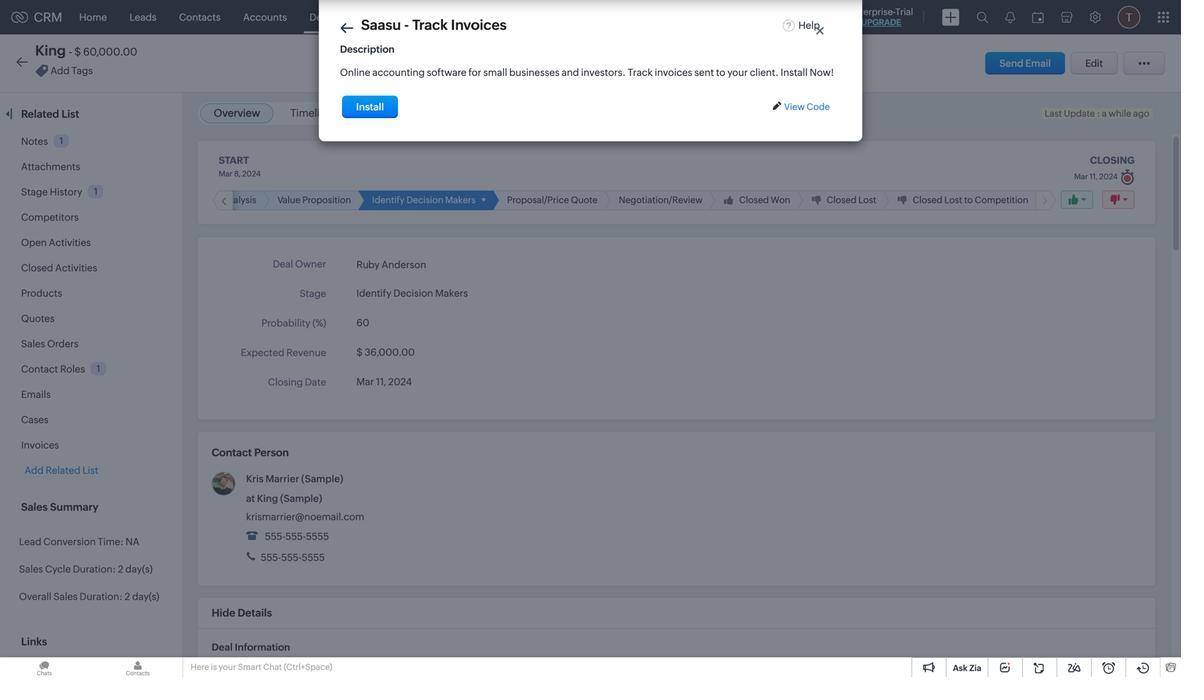Task type: vqa. For each thing, say whether or not it's contained in the screenshot.


Task type: locate. For each thing, give the bounding box(es) containing it.
1 vertical spatial makers
[[435, 288, 468, 299]]

2 vertical spatial 1
[[97, 363, 100, 374]]

list
[[61, 108, 79, 120], [82, 465, 98, 476]]

sales down quotes link
[[21, 338, 45, 349]]

0 vertical spatial duration:
[[73, 564, 116, 575]]

contact up kris
[[212, 446, 252, 459]]

mar for closing
[[1074, 172, 1088, 181]]

mar inside closing mar 11, 2024
[[1074, 172, 1088, 181]]

0 horizontal spatial 2
[[118, 564, 123, 575]]

tags
[[71, 65, 93, 76]]

1 vertical spatial products link
[[21, 288, 62, 299]]

0 vertical spatial -
[[404, 17, 409, 33]]

decision down anderson
[[394, 288, 433, 299]]

1 vertical spatial your
[[219, 662, 236, 672]]

1 horizontal spatial track
[[628, 67, 653, 78]]

2 horizontal spatial mar
[[1074, 172, 1088, 181]]

decision up anderson
[[407, 195, 443, 205]]

value
[[278, 195, 301, 205]]

0 horizontal spatial -
[[69, 46, 72, 58]]

mar 11, 2024
[[356, 376, 412, 387]]

2 down sales cycle duration: 2 day(s)
[[125, 591, 130, 602]]

tasks
[[357, 12, 382, 23]]

2 for overall sales duration:
[[125, 591, 130, 602]]

signals image
[[1005, 11, 1015, 23]]

1 vertical spatial add
[[25, 465, 44, 476]]

0 vertical spatial identify decision makers
[[372, 195, 476, 205]]

0 vertical spatial add
[[51, 65, 69, 76]]

identify decision makers up anderson
[[372, 195, 476, 205]]

products link up invoices
[[626, 0, 689, 34]]

identify decision makers down anderson
[[356, 288, 468, 299]]

add down invoices link
[[25, 465, 44, 476]]

2 down time:
[[118, 564, 123, 575]]

list down add tags
[[61, 108, 79, 120]]

$ up the tags
[[74, 46, 81, 58]]

leads link
[[118, 0, 168, 34]]

(sample) up the king (sample) link on the bottom left of page
[[301, 473, 343, 484]]

calendar image
[[1032, 12, 1044, 23]]

activities for open activities
[[49, 237, 91, 248]]

day(s) for overall sales duration: 2 day(s)
[[132, 591, 159, 602]]

0 vertical spatial day(s)
[[125, 564, 153, 575]]

online accounting software for small businesses and investors. track invoices sent to your client. install now!
[[340, 67, 834, 78]]

mar inside the start mar 8, 2024
[[219, 169, 232, 178]]

duration: up overall sales duration: 2 day(s) at the bottom left of page
[[73, 564, 116, 575]]

0 vertical spatial products link
[[626, 0, 689, 34]]

$ inside king - $ 60,000.00
[[74, 46, 81, 58]]

create menu element
[[934, 0, 968, 34]]

ask zia
[[953, 663, 982, 673]]

your right is
[[219, 662, 236, 672]]

1 horizontal spatial products link
[[626, 0, 689, 34]]

1 vertical spatial to
[[964, 195, 973, 205]]

software
[[427, 67, 467, 78]]

1 vertical spatial 11,
[[376, 376, 386, 387]]

notes
[[21, 136, 48, 147]]

activities
[[49, 237, 91, 248], [55, 262, 97, 274]]

calls
[[469, 12, 492, 23]]

11, down the '$ 36,000.00'
[[376, 376, 386, 387]]

home link
[[68, 0, 118, 34]]

0 horizontal spatial add
[[25, 465, 44, 476]]

time:
[[98, 536, 124, 547]]

1 horizontal spatial $
[[356, 347, 363, 358]]

mar left 8, on the left top of the page
[[219, 169, 232, 178]]

activities for closed activities
[[55, 262, 97, 274]]

555-555-5555 down krismarrier@noemail.com
[[259, 552, 325, 563]]

0 vertical spatial 5555
[[306, 531, 329, 542]]

0 horizontal spatial products
[[21, 288, 62, 299]]

related list
[[21, 108, 82, 120]]

- inside king - $ 60,000.00
[[69, 46, 72, 58]]

1 vertical spatial 2
[[125, 591, 130, 602]]

stage down owner
[[300, 288, 326, 299]]

kris
[[246, 473, 264, 484]]

1 vertical spatial activities
[[55, 262, 97, 274]]

stage up competitors at the left of page
[[21, 186, 48, 198]]

start
[[219, 155, 249, 166]]

products up invoices
[[637, 12, 678, 23]]

products link
[[626, 0, 689, 34], [21, 288, 62, 299]]

your left client.
[[728, 67, 748, 78]]

1 vertical spatial $
[[356, 347, 363, 358]]

1 lost from the left
[[858, 195, 876, 205]]

2024 down 36,000.00
[[388, 376, 412, 387]]

makers
[[445, 195, 476, 205], [435, 288, 468, 299]]

0 horizontal spatial deal
[[212, 642, 233, 653]]

2024 right 8, on the left top of the page
[[242, 169, 261, 178]]

quote
[[571, 195, 598, 205]]

invoices down cases link
[[21, 439, 59, 451]]

1 horizontal spatial 2
[[125, 591, 130, 602]]

0 horizontal spatial track
[[412, 17, 448, 33]]

conversion
[[43, 536, 96, 547]]

1 vertical spatial duration:
[[80, 591, 123, 602]]

track left invoices
[[628, 67, 653, 78]]

1 horizontal spatial -
[[404, 17, 409, 33]]

1 vertical spatial (sample)
[[280, 493, 322, 504]]

1 horizontal spatial lost
[[944, 195, 962, 205]]

0 vertical spatial $
[[74, 46, 81, 58]]

crm link
[[11, 10, 62, 24]]

1 vertical spatial contact
[[212, 446, 252, 459]]

2 horizontal spatial 2024
[[1099, 172, 1118, 181]]

add tags
[[51, 65, 93, 76]]

0 vertical spatial invoices
[[451, 17, 507, 33]]

information
[[235, 642, 290, 653]]

update
[[1064, 108, 1095, 119]]

1 vertical spatial -
[[69, 46, 72, 58]]

0 horizontal spatial contact
[[21, 364, 58, 375]]

send email
[[1000, 58, 1051, 69]]

1 right notes on the left top of page
[[59, 136, 63, 146]]

value proposition
[[278, 195, 351, 205]]

related down invoices link
[[46, 465, 80, 476]]

deal information
[[212, 642, 290, 653]]

0 horizontal spatial invoices
[[21, 439, 59, 451]]

closed activities link
[[21, 262, 97, 274]]

1 right the history
[[94, 186, 98, 197]]

0 horizontal spatial $
[[74, 46, 81, 58]]

add related list
[[25, 465, 98, 476]]

closed activities
[[21, 262, 97, 274]]

$ down 60
[[356, 347, 363, 358]]

1 horizontal spatial list
[[82, 465, 98, 476]]

quotes
[[21, 313, 55, 324]]

1 vertical spatial 1
[[94, 186, 98, 197]]

1 vertical spatial invoices
[[21, 439, 59, 451]]

products
[[637, 12, 678, 23], [21, 288, 62, 299]]

signals element
[[997, 0, 1024, 34]]

timeline
[[290, 107, 332, 119]]

links
[[21, 636, 47, 648]]

trial
[[896, 7, 913, 17]]

search image
[[977, 11, 989, 23]]

2 for sales cycle duration:
[[118, 564, 123, 575]]

2024 down the closing
[[1099, 172, 1118, 181]]

0 horizontal spatial king
[[35, 43, 66, 59]]

0 vertical spatial stage
[[21, 186, 48, 198]]

closed lost to competition
[[913, 195, 1029, 205]]

overall sales duration: 2 day(s)
[[19, 591, 159, 602]]

2 lost from the left
[[944, 195, 962, 205]]

555-
[[265, 531, 285, 542], [285, 531, 306, 542], [261, 552, 281, 563], [281, 552, 302, 563]]

home
[[79, 12, 107, 23]]

add
[[51, 65, 69, 76], [25, 465, 44, 476]]

start mar 8, 2024
[[219, 155, 261, 178]]

0 horizontal spatial lost
[[858, 195, 876, 205]]

sales for sales orders
[[21, 338, 45, 349]]

timeline link
[[290, 107, 332, 119]]

2024 inside the start mar 8, 2024
[[242, 169, 261, 178]]

555-555-5555
[[263, 531, 329, 542], [259, 552, 325, 563]]

king up add tags
[[35, 43, 66, 59]]

client.
[[750, 67, 779, 78]]

1 horizontal spatial deal
[[273, 258, 293, 270]]

0 vertical spatial contact
[[21, 364, 58, 375]]

1 horizontal spatial stage
[[300, 288, 326, 299]]

add left the tags
[[51, 65, 69, 76]]

ruby
[[356, 259, 380, 270]]

person
[[254, 446, 289, 459]]

upgrade
[[861, 18, 901, 27]]

overview
[[214, 107, 260, 119]]

1 vertical spatial 5555
[[302, 552, 325, 563]]

1 horizontal spatial king
[[257, 493, 278, 504]]

2024 inside closing mar 11, 2024
[[1099, 172, 1118, 181]]

lost for closed lost
[[858, 195, 876, 205]]

0 vertical spatial to
[[716, 67, 726, 78]]

add for add related list
[[25, 465, 44, 476]]

0 vertical spatial your
[[728, 67, 748, 78]]

1
[[59, 136, 63, 146], [94, 186, 98, 197], [97, 363, 100, 374]]

1 horizontal spatial your
[[728, 67, 748, 78]]

0 vertical spatial list
[[61, 108, 79, 120]]

is
[[211, 662, 217, 672]]

- for track
[[404, 17, 409, 33]]

proposal/price quote
[[507, 195, 598, 205]]

0 vertical spatial (sample)
[[301, 473, 343, 484]]

1 horizontal spatial add
[[51, 65, 69, 76]]

cycle
[[45, 564, 71, 575]]

None button
[[342, 96, 398, 118]]

36,000.00
[[365, 347, 415, 358]]

activities down the open activities
[[55, 262, 97, 274]]

stage for stage
[[300, 288, 326, 299]]

kris marrier (sample) link
[[246, 473, 343, 484]]

closing
[[268, 377, 303, 388]]

contact roles
[[21, 364, 85, 375]]

sales up lead
[[21, 501, 48, 513]]

1 horizontal spatial 11,
[[1090, 172, 1098, 181]]

deal
[[273, 258, 293, 270], [212, 642, 233, 653]]

day(s) for sales cycle duration: 2 day(s)
[[125, 564, 153, 575]]

deal for deal information
[[212, 642, 233, 653]]

11, down the closing
[[1090, 172, 1098, 181]]

mar down the '$ 36,000.00'
[[356, 376, 374, 387]]

list up summary
[[82, 465, 98, 476]]

1 vertical spatial king
[[257, 493, 278, 504]]

contact up emails at left bottom
[[21, 364, 58, 375]]

sent
[[695, 67, 714, 78]]

to left competition
[[964, 195, 973, 205]]

0 horizontal spatial mar
[[219, 169, 232, 178]]

0 horizontal spatial stage
[[21, 186, 48, 198]]

probability (%)
[[261, 317, 326, 329]]

meetings link
[[393, 0, 458, 34]]

emails
[[21, 389, 51, 400]]

0 vertical spatial 2
[[118, 564, 123, 575]]

track right saasu
[[412, 17, 448, 33]]

2024 for start
[[242, 169, 261, 178]]

0 vertical spatial king
[[35, 43, 66, 59]]

profile image
[[1118, 6, 1140, 28]]

krismarrier@noemail.com
[[246, 511, 364, 522]]

profile element
[[1110, 0, 1149, 34]]

0 vertical spatial activities
[[49, 237, 91, 248]]

1 vertical spatial 555-555-5555
[[259, 552, 325, 563]]

marrier
[[266, 473, 299, 484]]

related up notes link
[[21, 108, 59, 120]]

analytics
[[573, 12, 614, 23]]

1 horizontal spatial to
[[964, 195, 973, 205]]

related
[[21, 108, 59, 120], [46, 465, 80, 476]]

enterprise-
[[849, 7, 896, 17]]

deal up is
[[212, 642, 233, 653]]

contacts image
[[94, 657, 182, 677]]

create menu image
[[942, 9, 960, 26]]

smart
[[238, 662, 262, 672]]

your
[[728, 67, 748, 78], [219, 662, 236, 672]]

1 vertical spatial stage
[[300, 288, 326, 299]]

1 horizontal spatial products
[[637, 12, 678, 23]]

notes link
[[21, 136, 48, 147]]

deal left owner
[[273, 258, 293, 270]]

invoices up the for
[[451, 17, 507, 33]]

king right at
[[257, 493, 278, 504]]

identify right proposition
[[372, 195, 405, 205]]

to right sent
[[716, 67, 726, 78]]

0 vertical spatial 11,
[[1090, 172, 1098, 181]]

here is your smart chat (ctrl+space)
[[191, 662, 332, 672]]

1 vertical spatial products
[[21, 288, 62, 299]]

now!
[[810, 67, 834, 78]]

1 right roles at the bottom of page
[[97, 363, 100, 374]]

555-555-5555 down krismarrier@noemail.com "link"
[[263, 531, 329, 542]]

- right saasu
[[404, 17, 409, 33]]

1 vertical spatial list
[[82, 465, 98, 476]]

activities up closed activities link
[[49, 237, 91, 248]]

0 vertical spatial 1
[[59, 136, 63, 146]]

1 vertical spatial deal
[[212, 642, 233, 653]]

identify down ruby
[[356, 288, 392, 299]]

0 horizontal spatial 2024
[[242, 169, 261, 178]]

products link up quotes link
[[21, 288, 62, 299]]

sales left cycle
[[19, 564, 43, 575]]

- up add tags
[[69, 46, 72, 58]]

ruby anderson
[[356, 259, 426, 270]]

0 horizontal spatial products link
[[21, 288, 62, 299]]

1 horizontal spatial contact
[[212, 446, 252, 459]]

1 for notes
[[59, 136, 63, 146]]

invoices
[[451, 17, 507, 33], [21, 439, 59, 451]]

duration: down sales cycle duration: 2 day(s)
[[80, 591, 123, 602]]

last
[[1045, 108, 1062, 119]]

a
[[1102, 108, 1107, 119]]

send
[[1000, 58, 1024, 69]]

(sample) up krismarrier@noemail.com
[[280, 493, 322, 504]]

contacts link
[[168, 0, 232, 34]]

1 vertical spatial day(s)
[[132, 591, 159, 602]]

0 vertical spatial track
[[412, 17, 448, 33]]

products up quotes link
[[21, 288, 62, 299]]

1 for contact roles
[[97, 363, 100, 374]]

0 vertical spatial deal
[[273, 258, 293, 270]]

sales summary
[[21, 501, 98, 513]]

mar down "update"
[[1074, 172, 1088, 181]]



Task type: describe. For each thing, give the bounding box(es) containing it.
hide details
[[212, 607, 272, 619]]

edit button
[[1071, 52, 1118, 75]]

(sample) for at king (sample)
[[280, 493, 322, 504]]

1 vertical spatial identify decision makers
[[356, 288, 468, 299]]

0 vertical spatial 555-555-5555
[[263, 531, 329, 542]]

here
[[191, 662, 209, 672]]

attachments link
[[21, 161, 80, 172]]

crm
[[34, 10, 62, 24]]

summary
[[50, 501, 98, 513]]

1 horizontal spatial 2024
[[388, 376, 412, 387]]

0 horizontal spatial list
[[61, 108, 79, 120]]

invoices link
[[21, 439, 59, 451]]

duration: for overall sales duration:
[[80, 591, 123, 602]]

stage for stage history
[[21, 186, 48, 198]]

contact for contact person
[[212, 446, 252, 459]]

add for add tags
[[51, 65, 69, 76]]

emails link
[[21, 389, 51, 400]]

sales down cycle
[[53, 591, 78, 602]]

at king (sample)
[[246, 493, 322, 504]]

reports link
[[503, 0, 561, 34]]

saasu - track invoices
[[361, 17, 507, 33]]

king - $ 60,000.00
[[35, 43, 137, 59]]

open activities link
[[21, 237, 91, 248]]

sales for sales cycle duration: 2 day(s)
[[19, 564, 43, 575]]

(%)
[[313, 317, 326, 329]]

sales cycle duration: 2 day(s)
[[19, 564, 153, 575]]

expected revenue
[[241, 347, 326, 358]]

investors.
[[581, 67, 626, 78]]

overall
[[19, 591, 51, 602]]

1 vertical spatial related
[[46, 465, 80, 476]]

analysis
[[222, 195, 256, 205]]

lost for closed lost to competition
[[944, 195, 962, 205]]

1 horizontal spatial mar
[[356, 376, 374, 387]]

revenue
[[286, 347, 326, 358]]

accounts link
[[232, 0, 298, 34]]

view code link
[[784, 102, 830, 112]]

cases
[[21, 414, 49, 425]]

0 horizontal spatial your
[[219, 662, 236, 672]]

0 vertical spatial makers
[[445, 195, 476, 205]]

logo image
[[11, 12, 28, 23]]

closed for closed won
[[739, 195, 769, 205]]

closed for closed activities
[[21, 262, 53, 274]]

proposal/price
[[507, 195, 569, 205]]

0 vertical spatial identify
[[372, 195, 405, 205]]

mar for start
[[219, 169, 232, 178]]

proposition
[[302, 195, 351, 205]]

search element
[[968, 0, 997, 34]]

ask
[[953, 663, 968, 673]]

closed won
[[739, 195, 791, 205]]

saasu
[[361, 17, 401, 33]]

description
[[340, 44, 395, 55]]

open activities
[[21, 237, 91, 248]]

1 vertical spatial track
[[628, 67, 653, 78]]

accounts
[[243, 12, 287, 23]]

sales for sales summary
[[21, 501, 48, 513]]

0 vertical spatial related
[[21, 108, 59, 120]]

meetings
[[404, 12, 447, 23]]

duration: for sales cycle duration:
[[73, 564, 116, 575]]

11, inside closing mar 11, 2024
[[1090, 172, 1098, 181]]

send email button
[[985, 52, 1065, 75]]

- for $
[[69, 46, 72, 58]]

probability
[[261, 317, 311, 329]]

(sample) for kris marrier (sample)
[[301, 473, 343, 484]]

1 vertical spatial decision
[[394, 288, 433, 299]]

competitors link
[[21, 212, 79, 223]]

view
[[784, 102, 805, 112]]

deals link
[[298, 0, 346, 34]]

overview link
[[214, 107, 260, 119]]

competitors
[[21, 212, 79, 223]]

(ctrl+space)
[[284, 662, 332, 672]]

$ 36,000.00
[[356, 347, 415, 358]]

edit
[[1086, 58, 1103, 69]]

date
[[305, 377, 326, 388]]

closed for closed lost
[[827, 195, 857, 205]]

and
[[562, 67, 579, 78]]

0 vertical spatial decision
[[407, 195, 443, 205]]

1 horizontal spatial invoices
[[451, 17, 507, 33]]

projects link
[[689, 0, 749, 34]]

roles
[[60, 364, 85, 375]]

at
[[246, 493, 255, 504]]

stage history link
[[21, 186, 82, 198]]

view code
[[784, 102, 830, 112]]

2024 for closing
[[1099, 172, 1118, 181]]

online
[[340, 67, 370, 78]]

reports
[[514, 12, 550, 23]]

deal for deal owner
[[273, 258, 293, 270]]

attachments
[[21, 161, 80, 172]]

for
[[469, 67, 481, 78]]

contact for contact roles
[[21, 364, 58, 375]]

owner
[[295, 258, 326, 270]]

hide details link
[[212, 607, 272, 619]]

king (sample) link
[[257, 493, 322, 504]]

contacts
[[179, 12, 221, 23]]

details
[[238, 607, 272, 619]]

na
[[126, 536, 140, 547]]

won
[[771, 195, 791, 205]]

1 vertical spatial identify
[[356, 288, 392, 299]]

needs
[[193, 195, 220, 205]]

1 for stage history
[[94, 186, 98, 197]]

enterprise-trial upgrade
[[849, 7, 913, 27]]

60,000.00
[[83, 46, 137, 58]]

0 horizontal spatial to
[[716, 67, 726, 78]]

closed lost
[[827, 195, 876, 205]]

needs analysis
[[193, 195, 256, 205]]

0 vertical spatial products
[[637, 12, 678, 23]]

leads
[[129, 12, 157, 23]]

0 horizontal spatial 11,
[[376, 376, 386, 387]]

kris marrier (sample)
[[246, 473, 343, 484]]

chats image
[[0, 657, 89, 677]]

code
[[807, 102, 830, 112]]

install
[[781, 67, 808, 78]]

sales orders link
[[21, 338, 79, 349]]

closing date
[[268, 377, 326, 388]]

hide
[[212, 607, 235, 619]]

chat
[[263, 662, 282, 672]]

expected
[[241, 347, 284, 358]]

closed for closed lost to competition
[[913, 195, 943, 205]]



